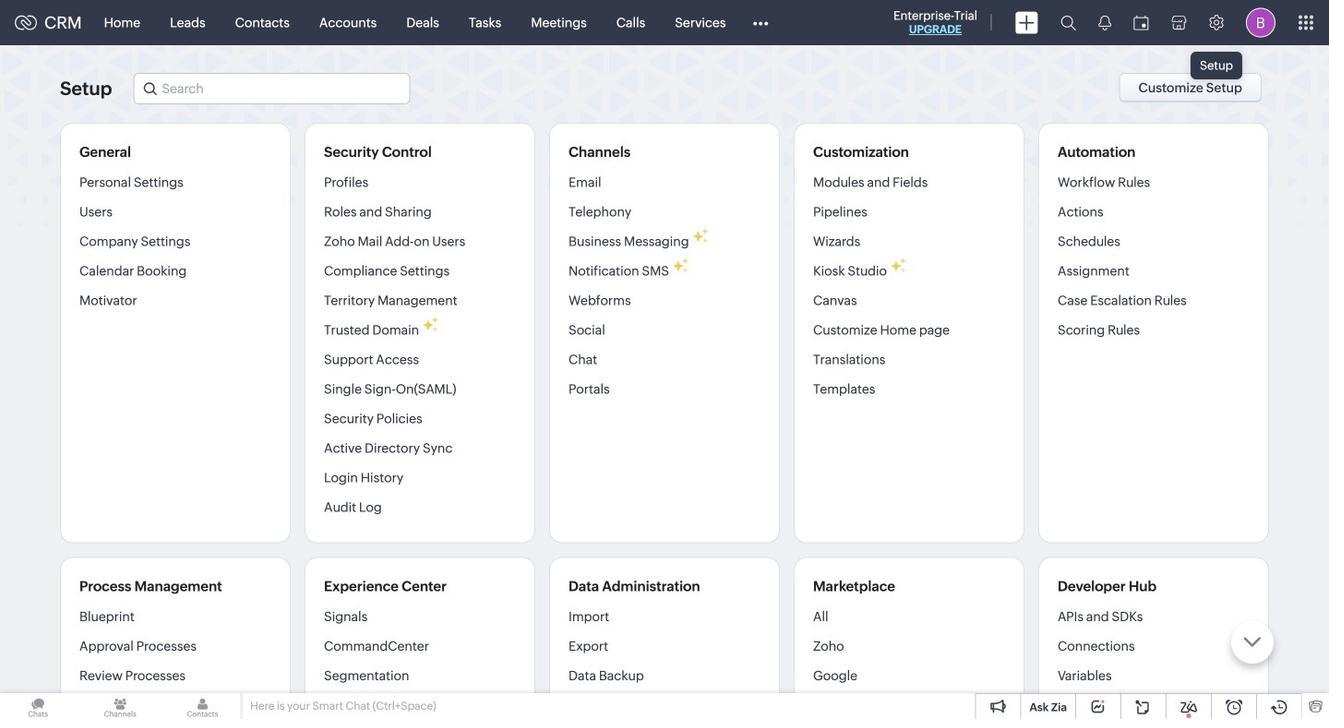 Task type: describe. For each thing, give the bounding box(es) containing it.
create menu element
[[1004, 0, 1050, 45]]

contacts image
[[165, 693, 241, 719]]

search element
[[1050, 0, 1087, 45]]

create menu image
[[1015, 12, 1038, 34]]

signals image
[[1098, 15, 1111, 30]]

profile image
[[1246, 8, 1276, 37]]

Search text field
[[134, 74, 409, 103]]

calendar image
[[1134, 15, 1149, 30]]



Task type: vqa. For each thing, say whether or not it's contained in the screenshot.
size "Field"
no



Task type: locate. For each thing, give the bounding box(es) containing it.
channels image
[[82, 693, 158, 719]]

profile element
[[1235, 0, 1287, 45]]

signals element
[[1087, 0, 1122, 45]]

chats image
[[0, 693, 76, 719]]

search image
[[1061, 15, 1076, 30]]

None field
[[133, 73, 410, 104]]

Other Modules field
[[741, 8, 780, 37]]

logo image
[[15, 15, 37, 30]]



